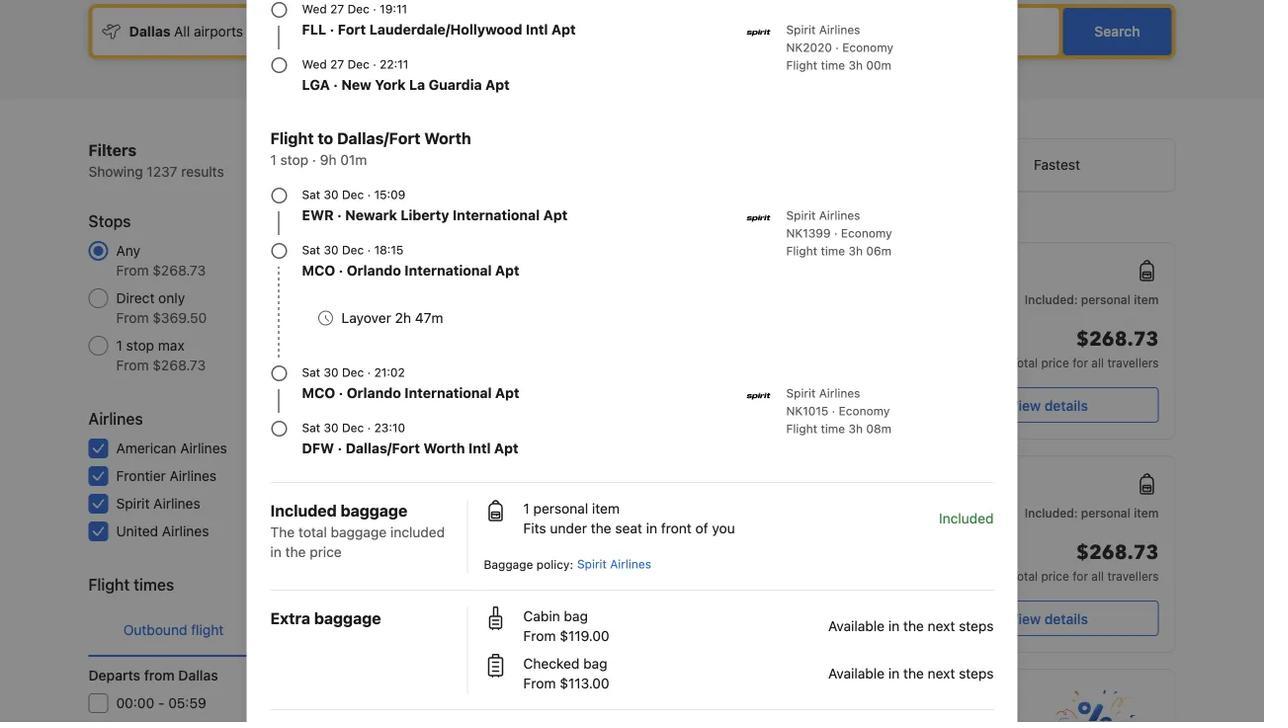 Task type: vqa. For each thing, say whether or not it's contained in the screenshot.
Properties to the right
no



Task type: describe. For each thing, give the bounding box(es) containing it.
united airlines
[[116, 523, 209, 540]]

time for orlando international apt
[[821, 422, 845, 436]]

frontier airlines
[[116, 468, 217, 484]]

cabin
[[523, 608, 560, 625]]

dec for wed 27 dec · 19:11 fll · fort lauderdale/hollywood intl apt
[[348, 2, 370, 16]]

15:09 ewr . 30 dec
[[548, 565, 625, 602]]

stop for 1 stop max from $268.73
[[126, 338, 154, 354]]

return flight button
[[259, 605, 429, 656]]

change
[[532, 211, 574, 224]]

prices
[[468, 211, 503, 224]]

there
[[587, 211, 617, 224]]

of
[[696, 520, 708, 537]]

30 inside dfw . 30 dec
[[866, 588, 881, 602]]

liberty
[[401, 207, 449, 223]]

orlando for sat 30 dec · 18:15 mco · orlando international apt
[[347, 262, 401, 279]]

policy:
[[537, 558, 573, 572]]

00:00
[[116, 695, 154, 712]]

spirit up "united"
[[116, 496, 150, 512]]

00:00 - 05:59
[[116, 695, 206, 712]]

nk1015
[[786, 404, 829, 418]]

checked
[[523, 656, 580, 672]]

search
[[1095, 23, 1140, 40]]

extra
[[270, 609, 310, 628]]

steps for $113.00
[[959, 666, 994, 682]]

included for included
[[939, 511, 994, 527]]

airlines up checked
[[518, 621, 559, 635]]

outbound flight button
[[88, 605, 259, 656]]

427
[[404, 523, 429, 540]]

details for second view details button
[[1045, 611, 1088, 627]]

spirit airlines nk1015 · economy flight time 3h 08m
[[786, 387, 892, 436]]

$268.73 total price for all travellers for second view details button from the bottom
[[1011, 326, 1159, 370]]

fort
[[338, 21, 366, 38]]

under
[[550, 520, 587, 537]]

baggage left fees
[[699, 211, 748, 224]]

search button
[[1063, 8, 1172, 55]]

492
[[403, 440, 429, 457]]

la
[[409, 77, 425, 93]]

apt inside sat 30 dec · 21:02 mco · orlando international apt
[[495, 385, 520, 401]]

08:57
[[548, 475, 594, 494]]

2 included: from the top
[[1025, 506, 1078, 520]]

flight for orlando international apt
[[786, 422, 818, 436]]

1 horizontal spatial 1237
[[398, 243, 429, 259]]

1 personal item fits under the seat in front of you
[[523, 501, 735, 537]]

15:09 inside 15:09 ewr . 30 dec
[[548, 565, 592, 584]]

the inside the 1 personal item fits under the seat in front of you
[[591, 520, 612, 537]]

total for second view details button
[[1011, 569, 1038, 583]]

baggage
[[484, 558, 533, 572]]

american airlines
[[116, 440, 227, 457]]

06m
[[866, 244, 892, 258]]

apt inside sat 30 dec · 15:09 ewr · newark liberty international apt
[[543, 207, 568, 223]]

stop for 1 stop
[[719, 591, 743, 605]]

flight inside flight to dallas/fort worth 1 stop · 9h 01m
[[270, 129, 314, 148]]

-
[[158, 695, 165, 712]]

· inside spirit airlines nk1015 · economy flight time 3h 08m
[[832, 404, 836, 418]]

baggage right total
[[331, 524, 387, 541]]

total for second view details button from the bottom
[[1011, 356, 1038, 370]]

· inside "spirit airlines nk2020 · economy flight time 3h 00m"
[[836, 41, 839, 54]]

included
[[390, 524, 445, 541]]

mco for sat 30 dec · 21:02 mco · orlando international apt
[[302, 385, 335, 401]]

dec for sat 30 dec · 18:15 mco · orlando international apt
[[342, 243, 364, 257]]

· left 22:11
[[373, 57, 376, 71]]

american
[[116, 440, 176, 457]]

included: personal item for second view details button from the bottom
[[1025, 293, 1159, 306]]

27 for fort
[[330, 2, 344, 16]]

spirit airlines link
[[577, 558, 651, 571]]

are
[[620, 211, 638, 224]]

guardia
[[429, 77, 482, 93]]

9h 07m
[[708, 474, 750, 488]]

tab list containing outbound flight
[[88, 605, 429, 658]]

1 stop
[[710, 591, 743, 605]]

· right 'lga'
[[333, 77, 338, 93]]

dec inside dfw . 30 dec
[[884, 588, 906, 602]]

airlines right "united"
[[162, 523, 209, 540]]

trip
[[542, 689, 564, 703]]

19:04
[[862, 475, 906, 494]]

1 inside flight to dallas/fort worth 1 stop · 9h 01m
[[270, 152, 277, 168]]

spirit inside spirit airlines nk1015 · economy flight time 3h 08m
[[786, 387, 816, 400]]

spirit airlines nk2020 · economy flight time 3h 00m
[[786, 23, 894, 72]]

9h inside flight to dallas/fort worth 1 stop · 9h 01m
[[320, 152, 337, 168]]

direct
[[116, 290, 155, 306]]

next for from $119.00
[[928, 618, 955, 635]]

dec inside '08:57 dfw . 27 dec'
[[602, 498, 624, 512]]

$113.00
[[560, 676, 610, 692]]

· inside flight to dallas/fort worth 1 stop · 9h 01m
[[312, 152, 316, 168]]

additional
[[641, 211, 696, 224]]

all for second view details button from the bottom
[[1092, 356, 1104, 370]]

in inside the 1 personal item fits under the seat in front of you
[[646, 520, 657, 537]]

3h for orlando international apt
[[849, 422, 863, 436]]

from for cabin bag
[[523, 628, 556, 645]]

spirit airlines nk1399 · economy flight time 3h 06m
[[786, 209, 892, 258]]

sat 30 dec · 23:10 dfw · dallas/fort worth intl apt
[[302, 421, 519, 457]]

airlines down american airlines
[[170, 468, 217, 484]]

checked bag from $113.00
[[523, 656, 610, 692]]

next for from $113.00
[[928, 666, 955, 682]]

1 for 1 stop max from $268.73
[[116, 338, 122, 354]]

layover
[[342, 310, 391, 326]]

wed for lga
[[302, 57, 327, 71]]

· down the layover
[[339, 385, 343, 401]]

flight for outbound flight
[[191, 622, 224, 639]]

front
[[661, 520, 692, 537]]

travellers for second view details button
[[1108, 569, 1159, 583]]

lga
[[302, 77, 330, 93]]

sat for sat 30 dec · 21:02 mco · orlando international apt
[[302, 366, 320, 380]]

layover 2h 47m
[[342, 310, 443, 326]]

bag for checked bag
[[583, 656, 608, 672]]

international for sat 30 dec · 21:02 mco · orlando international apt
[[405, 385, 492, 401]]

total
[[298, 524, 327, 541]]

included baggage the total baggage included in the price
[[270, 502, 445, 560]]

from inside any from $268.73
[[116, 262, 149, 279]]

flight for return flight
[[350, 622, 383, 639]]

dec inside 15:09 ewr . 30 dec
[[603, 588, 625, 602]]

may
[[506, 211, 529, 224]]

$369.50
[[153, 310, 207, 326]]

new
[[341, 77, 372, 93]]

newark
[[345, 207, 397, 223]]

$268.73 inside any from $268.73
[[153, 262, 206, 279]]

baggage policy: spirit airlines
[[484, 558, 651, 572]]

$268.73 inside 1 stop max from $268.73
[[153, 357, 206, 374]]

only
[[158, 290, 185, 306]]

cabin bag from $119.00
[[523, 608, 610, 645]]

351
[[405, 496, 429, 512]]

fastest button
[[940, 139, 1175, 191]]

from inside 1 stop max from $268.73
[[116, 357, 149, 374]]

outbound flight
[[123, 622, 224, 639]]

bag for cabin bag
[[564, 608, 588, 625]]

airlines inside baggage policy: spirit airlines
[[610, 558, 651, 571]]

extra baggage
[[270, 609, 381, 628]]

spirit left cabin
[[485, 621, 514, 635]]

· inside spirit airlines nk1399 · economy flight time 3h 06m
[[834, 226, 838, 240]]

included: personal item for second view details button
[[1025, 506, 1159, 520]]

wed 27 dec · 19:11 fll · fort lauderdale/hollywood intl apt
[[302, 2, 576, 38]]

$119.00
[[560, 628, 610, 645]]

spirit airlines image for fort lauderdale/hollywood intl apt
[[747, 21, 771, 44]]

from for checked bag
[[523, 676, 556, 692]]

· left 19:11
[[373, 2, 376, 16]]

· left newark
[[337, 207, 342, 223]]

21:02
[[374, 366, 405, 380]]

airlines up american
[[88, 410, 143, 429]]

flight for newark liberty international apt
[[786, 244, 818, 258]]

filters
[[88, 141, 137, 160]]

seat
[[615, 520, 642, 537]]

· up the layover
[[339, 262, 343, 279]]

dallas
[[178, 668, 218, 684]]

. inside dfw . 30 dec
[[859, 584, 862, 598]]

30 inside 15:09 ewr . 30 dec
[[585, 588, 599, 602]]

27 inside '08:57 dfw . 27 dec'
[[585, 498, 599, 512]]

all for second view details button
[[1092, 569, 1104, 583]]

dallas/fort inside flight to dallas/fort worth 1 stop · 9h 01m
[[337, 129, 421, 148]]

departs from dallas
[[88, 668, 218, 684]]

mco for sat 30 dec · 18:15 mco · orlando international apt
[[302, 262, 335, 279]]

intl for lauderdale/hollywood
[[526, 21, 548, 38]]

22:11
[[380, 57, 409, 71]]

fits
[[523, 520, 546, 537]]

airlines down the frontier airlines at the left bottom of page
[[153, 496, 200, 512]]

orlando for sat 30 dec · 21:02 mco · orlando international apt
[[347, 385, 401, 401]]

price inside included baggage the total baggage included in the price
[[310, 544, 342, 560]]

dfw . 30 dec
[[829, 584, 906, 602]]

wed for fll
[[302, 2, 327, 16]]

return
[[304, 622, 347, 639]]

baggage right extra
[[314, 609, 381, 628]]

. for 15:09
[[578, 584, 581, 598]]

sat for sat 30 dec · 15:09 ewr · newark liberty international apt
[[302, 188, 320, 202]]



Task type: locate. For each thing, give the bounding box(es) containing it.
1 vertical spatial total
[[1011, 569, 1038, 583]]

1 details from the top
[[1045, 397, 1088, 414]]

0 vertical spatial bag
[[564, 608, 588, 625]]

airlines down 'seat'
[[610, 558, 651, 571]]

details
[[1045, 397, 1088, 414], [1045, 611, 1088, 627]]

1237 left results
[[147, 164, 177, 180]]

1 vertical spatial worth
[[423, 440, 465, 457]]

2 vertical spatial economy
[[839, 404, 890, 418]]

ewr inside 15:09 ewr . 30 dec
[[548, 588, 574, 602]]

27 up fort
[[330, 2, 344, 16]]

international inside sat 30 dec · 21:02 mco · orlando international apt
[[405, 385, 492, 401]]

1 vertical spatial stop
[[126, 338, 154, 354]]

tab list
[[88, 605, 429, 658]]

worth down guardia
[[424, 129, 471, 148]]

1 vertical spatial 9h
[[708, 474, 722, 488]]

sat inside sat 30 dec · 18:15 mco · orlando international apt
[[302, 243, 320, 257]]

1 vertical spatial intl
[[469, 440, 491, 457]]

0 horizontal spatial 1237
[[147, 164, 177, 180]]

. inside 15:09 ewr . 30 dec
[[578, 584, 581, 598]]

27 inside wed 27 dec · 19:11 fll · fort lauderdale/hollywood intl apt
[[330, 2, 344, 16]]

1 vertical spatial available in the next steps
[[828, 666, 994, 682]]

view
[[1009, 397, 1041, 414], [1009, 611, 1041, 627]]

economy inside "spirit airlines nk2020 · economy flight time 3h 00m"
[[842, 41, 894, 54]]

dfw inside sat 30 dec · 23:10 dfw · dallas/fort worth intl apt
[[302, 440, 334, 457]]

1 for 1 stop
[[710, 591, 715, 605]]

economy for orlando international apt
[[839, 404, 890, 418]]

sat inside sat 30 dec · 23:10 dfw · dallas/fort worth intl apt
[[302, 421, 320, 435]]

1 view details button from the top
[[939, 388, 1159, 423]]

30 inside sat 30 dec · 18:15 mco · orlando international apt
[[324, 243, 339, 257]]

savings
[[567, 689, 609, 703]]

nk1399
[[786, 226, 831, 240]]

mco inside sat 30 dec · 18:15 mco · orlando international apt
[[302, 262, 335, 279]]

sat 30 dec · 15:09 ewr · newark liberty international apt
[[302, 188, 568, 223]]

details for second view details button from the bottom
[[1045, 397, 1088, 414]]

. inside '08:57 dfw . 27 dec'
[[578, 494, 582, 508]]

stop inside 1 stop max from $268.73
[[126, 338, 154, 354]]

23:10
[[374, 421, 405, 435]]

wed up fll
[[302, 2, 327, 16]]

0 vertical spatial spirit airlines image
[[747, 21, 771, 44]]

1 vertical spatial time
[[821, 244, 845, 258]]

flight down nk2020
[[786, 58, 818, 72]]

01m
[[340, 152, 367, 168]]

2 included: personal item from the top
[[1025, 506, 1159, 520]]

personal for second view details button
[[1081, 506, 1131, 520]]

steps for $119.00
[[959, 618, 994, 635]]

1 vertical spatial included:
[[1025, 506, 1078, 520]]

international inside sat 30 dec · 18:15 mco · orlando international apt
[[405, 262, 492, 279]]

1 vertical spatial for
[[1073, 569, 1088, 583]]

flight right 'return'
[[350, 622, 383, 639]]

intl right 492
[[469, 440, 491, 457]]

15:09 up newark
[[374, 188, 406, 202]]

1 view from the top
[[1009, 397, 1041, 414]]

1237 down liberty
[[398, 243, 429, 259]]

economy inside spirit airlines nk1015 · economy flight time 3h 08m
[[839, 404, 890, 418]]

available for from $113.00
[[828, 666, 885, 682]]

ewr left newark
[[302, 207, 334, 223]]

1 vertical spatial next
[[928, 666, 955, 682]]

stop
[[280, 152, 309, 168], [126, 338, 154, 354], [719, 591, 743, 605]]

1 flight from the left
[[191, 622, 224, 639]]

all
[[1092, 356, 1104, 370], [1092, 569, 1104, 583]]

bag up $119.00
[[564, 608, 588, 625]]

0 vertical spatial included: personal item
[[1025, 293, 1159, 306]]

flight times
[[88, 576, 174, 595]]

1 mco from the top
[[302, 262, 335, 279]]

sat left 21:02
[[302, 366, 320, 380]]

intl for worth
[[469, 440, 491, 457]]

1 for 1 personal item fits under the seat in front of you
[[523, 501, 530, 517]]

apt inside wed 27 dec · 19:11 fll · fort lauderdale/hollywood intl apt
[[552, 21, 576, 38]]

stops
[[88, 212, 131, 231]]

· left 18:15 at the top of page
[[367, 243, 371, 257]]

1 vertical spatial economy
[[841, 226, 892, 240]]

flight inside spirit airlines nk1399 · economy flight time 3h 06m
[[786, 244, 818, 258]]

dec inside wed 27 dec · 19:11 fll · fort lauderdale/hollywood intl apt
[[348, 2, 370, 16]]

travellers for second view details button from the bottom
[[1108, 356, 1159, 370]]

0 horizontal spatial stop
[[126, 338, 154, 354]]

27
[[330, 2, 344, 16], [330, 57, 344, 71], [585, 498, 599, 512]]

0 vertical spatial view
[[1009, 397, 1041, 414]]

max
[[158, 338, 185, 354]]

dec inside sat 30 dec · 21:02 mco · orlando international apt
[[342, 366, 364, 380]]

2 vertical spatial 27
[[585, 498, 599, 512]]

1 orlando from the top
[[347, 262, 401, 279]]

flight left times
[[88, 576, 130, 595]]

time down nk1399
[[821, 244, 845, 258]]

worth up 36
[[423, 440, 465, 457]]

2 spirit airlines image from the top
[[747, 207, 771, 230]]

4 sat from the top
[[302, 421, 320, 435]]

0 horizontal spatial ewr
[[302, 207, 334, 223]]

0 vertical spatial 27
[[330, 2, 344, 16]]

sat for sat 30 dec · 23:10 dfw · dallas/fort worth intl apt
[[302, 421, 320, 435]]

0 vertical spatial 1237
[[147, 164, 177, 180]]

apt inside sat 30 dec · 18:15 mco · orlando international apt
[[495, 262, 520, 279]]

· up newark
[[367, 188, 371, 202]]

airlines up 'policy:'
[[518, 531, 559, 545]]

3h left the "08m"
[[849, 422, 863, 436]]

1 vertical spatial 15:09
[[548, 565, 592, 584]]

wed inside wed 27 dec · 19:11 fll · fort lauderdale/hollywood intl apt
[[302, 2, 327, 16]]

2 time from the top
[[821, 244, 845, 258]]

0 vertical spatial included:
[[1025, 293, 1078, 306]]

if
[[577, 211, 584, 224]]

sat inside sat 30 dec · 21:02 mco · orlando international apt
[[302, 366, 320, 380]]

fees
[[751, 211, 775, 224]]

3h left 00m
[[849, 58, 863, 72]]

1 vertical spatial dallas/fort
[[346, 440, 420, 457]]

included for included baggage the total baggage included in the price
[[270, 502, 337, 520]]

08:57 dfw . 27 dec
[[548, 475, 624, 512]]

1 sat from the top
[[302, 188, 320, 202]]

1 vertical spatial ewr
[[548, 588, 574, 602]]

1 $268.73 total price for all travellers from the top
[[1011, 326, 1159, 370]]

2 vertical spatial price
[[1041, 569, 1069, 583]]

1 vertical spatial all
[[1092, 569, 1104, 583]]

outbound
[[123, 622, 187, 639]]

1 vertical spatial price
[[310, 544, 342, 560]]

3 3h from the top
[[849, 422, 863, 436]]

spirit inside baggage policy: spirit airlines
[[577, 558, 607, 571]]

international right liberty
[[453, 207, 540, 223]]

from inside cabin bag from $119.00
[[523, 628, 556, 645]]

0 vertical spatial spirit airlines
[[116, 496, 200, 512]]

dallas/fort up 01m on the top of the page
[[337, 129, 421, 148]]

1 vertical spatial international
[[405, 262, 492, 279]]

3 sat from the top
[[302, 366, 320, 380]]

dec for sat 30 dec · 15:09 ewr · newark liberty international apt
[[342, 188, 364, 202]]

0 vertical spatial ewr
[[302, 207, 334, 223]]

spirit up baggage
[[485, 531, 514, 545]]

intl inside wed 27 dec · 19:11 fll · fort lauderdale/hollywood intl apt
[[526, 21, 548, 38]]

flight left to
[[270, 129, 314, 148]]

international for sat 30 dec · 18:15 mco · orlando international apt
[[405, 262, 492, 279]]

0 vertical spatial 3h
[[849, 58, 863, 72]]

time inside "spirit airlines nk2020 · economy flight time 3h 00m"
[[821, 58, 845, 72]]

1 right results
[[270, 152, 277, 168]]

1 vertical spatial 27
[[330, 57, 344, 71]]

1 available in the next steps from the top
[[828, 618, 994, 635]]

dec for sat 30 dec · 23:10 dfw · dallas/fort worth intl apt
[[342, 421, 364, 435]]

bag inside checked bag from $113.00
[[583, 656, 608, 672]]

baggage up the 427
[[341, 502, 408, 520]]

1 vertical spatial available
[[828, 666, 885, 682]]

dallas/fort down "23:10"
[[346, 440, 420, 457]]

worth inside sat 30 dec · 23:10 dfw · dallas/fort worth intl apt
[[423, 440, 465, 457]]

0 vertical spatial orlando
[[347, 262, 401, 279]]

1 inside the 1 personal item fits under the seat in front of you
[[523, 501, 530, 517]]

0 vertical spatial all
[[1092, 356, 1104, 370]]

0 vertical spatial steps
[[959, 618, 994, 635]]

2 mco from the top
[[302, 385, 335, 401]]

· right nk2020
[[836, 41, 839, 54]]

1 horizontal spatial intl
[[526, 21, 548, 38]]

international inside sat 30 dec · 15:09 ewr · newark liberty international apt
[[453, 207, 540, 223]]

1 3h from the top
[[849, 58, 863, 72]]

2 travellers from the top
[[1108, 569, 1159, 583]]

0 vertical spatial for
[[1073, 356, 1088, 370]]

1 up fits at the bottom of the page
[[523, 501, 530, 517]]

spirit airlines image left nk1399
[[747, 207, 771, 230]]

1 included: from the top
[[1025, 293, 1078, 306]]

dec inside sat 30 dec · 18:15 mco · orlando international apt
[[342, 243, 364, 257]]

1 horizontal spatial stop
[[280, 152, 309, 168]]

stop left the max
[[126, 338, 154, 354]]

airlines
[[819, 23, 860, 37], [819, 209, 860, 222], [819, 387, 860, 400], [88, 410, 143, 429], [180, 440, 227, 457], [170, 468, 217, 484], [153, 496, 200, 512], [162, 523, 209, 540], [518, 531, 559, 545], [610, 558, 651, 571], [518, 621, 559, 635]]

1 vertical spatial 3h
[[849, 244, 863, 258]]

included inside included baggage the total baggage included in the price
[[270, 502, 337, 520]]

sat left 18:15 at the top of page
[[302, 243, 320, 257]]

genius image
[[485, 686, 534, 706], [485, 686, 534, 706], [1048, 690, 1135, 723]]

filters showing 1237 results
[[88, 141, 224, 180]]

spirit up nk1399
[[786, 209, 816, 222]]

stop down you
[[719, 591, 743, 605]]

0 vertical spatial dallas/fort
[[337, 129, 421, 148]]

international up '47m'
[[405, 262, 492, 279]]

airlines up nk1399
[[819, 209, 860, 222]]

0 vertical spatial total
[[1011, 356, 1038, 370]]

30
[[324, 188, 339, 202], [324, 243, 339, 257], [324, 366, 339, 380], [324, 421, 339, 435], [585, 588, 599, 602], [866, 588, 881, 602]]

1 travellers from the top
[[1108, 356, 1159, 370]]

time down nk1015
[[821, 422, 845, 436]]

fll
[[302, 21, 326, 38]]

· right fll
[[330, 21, 334, 38]]

0 vertical spatial travellers
[[1108, 356, 1159, 370]]

1 vertical spatial spirit airlines
[[485, 531, 559, 545]]

from inside 'direct only from $369.50'
[[116, 310, 149, 326]]

1 horizontal spatial 15:09
[[548, 565, 592, 584]]

1 vertical spatial travellers
[[1108, 569, 1159, 583]]

frontier
[[116, 468, 166, 484]]

· left 21:02
[[367, 366, 371, 380]]

0 vertical spatial view details button
[[939, 388, 1159, 423]]

1 vertical spatial details
[[1045, 611, 1088, 627]]

0 horizontal spatial included
[[270, 502, 337, 520]]

flight down nk1399
[[786, 244, 818, 258]]

spirit airlines image for newark liberty international apt
[[747, 207, 771, 230]]

view for second view details button from the bottom
[[1009, 397, 1041, 414]]

personal for second view details button from the bottom
[[1081, 293, 1131, 306]]

30 inside sat 30 dec · 23:10 dfw · dallas/fort worth intl apt
[[324, 421, 339, 435]]

showing
[[88, 164, 143, 180]]

time for newark liberty international apt
[[821, 244, 845, 258]]

2 view from the top
[[1009, 611, 1041, 627]]

1 down direct
[[116, 338, 122, 354]]

dfw inside '08:57 dfw . 27 dec'
[[548, 498, 575, 512]]

0 vertical spatial details
[[1045, 397, 1088, 414]]

3h inside spirit airlines nk1015 · economy flight time 3h 08m
[[849, 422, 863, 436]]

fastest
[[1034, 157, 1080, 173]]

0 horizontal spatial 15:09
[[374, 188, 406, 202]]

available in the next steps
[[828, 618, 994, 635], [828, 666, 994, 682]]

sat inside sat 30 dec · 15:09 ewr · newark liberty international apt
[[302, 188, 320, 202]]

item
[[1134, 293, 1159, 306], [592, 501, 620, 517], [1134, 506, 1159, 520]]

view details for second view details button
[[1009, 611, 1088, 627]]

30 inside sat 30 dec · 21:02 mco · orlando international apt
[[324, 366, 339, 380]]

0 vertical spatial wed
[[302, 2, 327, 16]]

· left 492
[[338, 440, 342, 457]]

airlines up nk1015
[[819, 387, 860, 400]]

0 vertical spatial price
[[1041, 356, 1069, 370]]

sat down to
[[302, 188, 320, 202]]

0 horizontal spatial flight
[[191, 622, 224, 639]]

0 horizontal spatial intl
[[469, 440, 491, 457]]

1 all from the top
[[1092, 356, 1104, 370]]

you
[[712, 520, 735, 537]]

bag up $113.00
[[583, 656, 608, 672]]

2h
[[395, 310, 411, 326]]

economy up the "08m"
[[839, 404, 890, 418]]

sat
[[302, 188, 320, 202], [302, 243, 320, 257], [302, 366, 320, 380], [302, 421, 320, 435]]

economy for newark liberty international apt
[[841, 226, 892, 240]]

27 down 08:57
[[585, 498, 599, 512]]

0 vertical spatial next
[[928, 618, 955, 635]]

price for second view details button from the bottom
[[1041, 356, 1069, 370]]

3h inside spirit airlines nk1399 · economy flight time 3h 06m
[[849, 244, 863, 258]]

30 for sat 30 dec · 18:15 mco · orlando international apt
[[324, 243, 339, 257]]

spirit up nk1015
[[786, 387, 816, 400]]

personal
[[1081, 293, 1131, 306], [533, 501, 588, 517], [1081, 506, 1131, 520]]

lauderdale/hollywood
[[369, 21, 522, 38]]

apt inside wed 27 dec · 22:11 lga · new york la guardia apt
[[485, 77, 510, 93]]

wed inside wed 27 dec · 22:11 lga · new york la guardia apt
[[302, 57, 327, 71]]

economy up 06m
[[841, 226, 892, 240]]

· right nk1399
[[834, 226, 838, 240]]

1 vertical spatial included: personal item
[[1025, 506, 1159, 520]]

from down cabin
[[523, 628, 556, 645]]

2 view details button from the top
[[939, 601, 1159, 637]]

1 available from the top
[[828, 618, 885, 635]]

0 vertical spatial worth
[[424, 129, 471, 148]]

0 vertical spatial available in the next steps
[[828, 618, 994, 635]]

sat 30 dec · 18:15 mco · orlando international apt
[[302, 243, 520, 279]]

1 vertical spatial view details button
[[939, 601, 1159, 637]]

0 vertical spatial mco
[[302, 262, 335, 279]]

flight inside "spirit airlines nk2020 · economy flight time 3h 00m"
[[786, 58, 818, 72]]

27 for new
[[330, 57, 344, 71]]

1237 inside filters showing 1237 results
[[147, 164, 177, 180]]

2 vertical spatial time
[[821, 422, 845, 436]]

2 3h from the top
[[849, 244, 863, 258]]

1 vertical spatial view details
[[1009, 611, 1088, 627]]

bag inside cabin bag from $119.00
[[564, 608, 588, 625]]

mco
[[302, 262, 335, 279], [302, 385, 335, 401]]

dfw inside dfw . 30 dec
[[829, 588, 855, 602]]

economy inside spirit airlines nk1399 · economy flight time 3h 06m
[[841, 226, 892, 240]]

from down direct
[[116, 310, 149, 326]]

stop inside flight to dallas/fort worth 1 stop · 9h 01m
[[280, 152, 309, 168]]

dec inside sat 30 dec · 15:09 ewr · newark liberty international apt
[[342, 188, 364, 202]]

0 vertical spatial 9h
[[320, 152, 337, 168]]

2 $268.73 total price for all travellers from the top
[[1011, 540, 1159, 583]]

york
[[375, 77, 406, 93]]

view details
[[1009, 397, 1088, 414], [1009, 611, 1088, 627]]

dec for wed 27 dec · 22:11 lga · new york la guardia apt
[[348, 57, 370, 71]]

sat for sat 30 dec · 18:15 mco · orlando international apt
[[302, 243, 320, 257]]

0 vertical spatial 15:09
[[374, 188, 406, 202]]

0 horizontal spatial 9h
[[320, 152, 337, 168]]

mco inside sat 30 dec · 21:02 mco · orlando international apt
[[302, 385, 335, 401]]

from down 'direct only from $369.50'
[[116, 357, 149, 374]]

available
[[828, 618, 885, 635], [828, 666, 885, 682]]

included:
[[1025, 293, 1078, 306], [1025, 506, 1078, 520]]

1 spirit airlines image from the top
[[747, 21, 771, 44]]

time inside spirit airlines nk1399 · economy flight time 3h 06m
[[821, 244, 845, 258]]

economy for fort lauderdale/hollywood intl apt
[[842, 41, 894, 54]]

time for fort lauderdale/hollywood intl apt
[[821, 58, 845, 72]]

view details for second view details button from the bottom
[[1009, 397, 1088, 414]]

sat 30 dec · 21:02 mco · orlando international apt
[[302, 366, 520, 401]]

2 sat from the top
[[302, 243, 320, 257]]

view for second view details button
[[1009, 611, 1041, 627]]

· right nk1015
[[832, 404, 836, 418]]

15:09 down "under" at the bottom of page
[[548, 565, 592, 584]]

from for direct only
[[116, 310, 149, 326]]

available for from $119.00
[[828, 618, 885, 635]]

· left 01m on the top of the page
[[312, 152, 316, 168]]

flight up "dallas" at left bottom
[[191, 622, 224, 639]]

3h for newark liberty international apt
[[849, 244, 863, 258]]

the
[[270, 524, 295, 541]]

2 vertical spatial international
[[405, 385, 492, 401]]

united
[[116, 523, 158, 540]]

1 horizontal spatial ewr
[[548, 588, 574, 602]]

19:11
[[380, 2, 407, 16]]

15:09 inside sat 30 dec · 15:09 ewr · newark liberty international apt
[[374, 188, 406, 202]]

intl right lauderdale/hollywood
[[526, 21, 548, 38]]

available in the next steps for $119.00
[[828, 618, 994, 635]]

orlando inside sat 30 dec · 18:15 mco · orlando international apt
[[347, 262, 401, 279]]

2 total from the top
[[1011, 569, 1038, 583]]

flight for fort lauderdale/hollywood intl apt
[[786, 58, 818, 72]]

spirit airlines up checked
[[485, 621, 559, 635]]

9h down to
[[320, 152, 337, 168]]

ewr inside sat 30 dec · 15:09 ewr · newark liberty international apt
[[302, 207, 334, 223]]

. for 08:57
[[578, 494, 582, 508]]

spirit right 'policy:'
[[577, 558, 607, 571]]

2 wed from the top
[[302, 57, 327, 71]]

airlines inside spirit airlines nk1015 · economy flight time 3h 08m
[[819, 387, 860, 400]]

direct only from $369.50
[[116, 290, 207, 326]]

1 vertical spatial $268.73 total price for all travellers
[[1011, 540, 1159, 583]]

time inside spirit airlines nk1015 · economy flight time 3h 08m
[[821, 422, 845, 436]]

2 available in the next steps from the top
[[828, 666, 994, 682]]

spirit airlines image left nk2020
[[747, 21, 771, 44]]

orlando down 21:02
[[347, 385, 401, 401]]

1 vertical spatial orlando
[[347, 385, 401, 401]]

1 horizontal spatial 9h
[[708, 474, 722, 488]]

0 vertical spatial time
[[821, 58, 845, 72]]

30 inside sat 30 dec · 15:09 ewr · newark liberty international apt
[[324, 188, 339, 202]]

1 total from the top
[[1011, 356, 1038, 370]]

sat left "23:10"
[[302, 421, 320, 435]]

available in the next steps for $113.00
[[828, 666, 994, 682]]

2 vertical spatial spirit airlines
[[485, 621, 559, 635]]

orlando down 18:15 at the top of page
[[347, 262, 401, 279]]

2 details from the top
[[1045, 611, 1088, 627]]

spirit airlines up baggage
[[485, 531, 559, 545]]

0 vertical spatial intl
[[526, 21, 548, 38]]

dec inside sat 30 dec · 23:10 dfw · dallas/fort worth intl apt
[[342, 421, 364, 435]]

from down checked
[[523, 676, 556, 692]]

airlines up nk2020
[[819, 23, 860, 37]]

3h inside "spirit airlines nk2020 · economy flight time 3h 00m"
[[849, 58, 863, 72]]

in inside included baggage the total baggage included in the price
[[270, 544, 282, 560]]

9h left 07m
[[708, 474, 722, 488]]

0 vertical spatial view details
[[1009, 397, 1088, 414]]

1 vertical spatial bag
[[583, 656, 608, 672]]

apt inside sat 30 dec · 23:10 dfw · dallas/fort worth intl apt
[[494, 440, 519, 457]]

airlines up the frontier airlines at the left bottom of page
[[180, 440, 227, 457]]

flight
[[191, 622, 224, 639], [350, 622, 383, 639]]

from inside checked bag from $113.00
[[523, 676, 556, 692]]

1 included: personal item from the top
[[1025, 293, 1159, 306]]

airlines inside spirit airlines nk1399 · economy flight time 3h 06m
[[819, 209, 860, 222]]

$268.73 total price for all travellers for second view details button
[[1011, 540, 1159, 583]]

spirit airlines image
[[747, 21, 771, 44], [747, 207, 771, 230]]

flight inside spirit airlines nk1015 · economy flight time 3h 08m
[[786, 422, 818, 436]]

27 inside wed 27 dec · 22:11 lga · new york la guardia apt
[[330, 57, 344, 71]]

wed
[[302, 2, 327, 16], [302, 57, 327, 71]]

departs
[[88, 668, 140, 684]]

1 vertical spatial view
[[1009, 611, 1041, 627]]

dallas/fort inside sat 30 dec · 23:10 dfw · dallas/fort worth intl apt
[[346, 440, 420, 457]]

international up sat 30 dec · 23:10 dfw · dallas/fort worth intl apt
[[405, 385, 492, 401]]

1 for from the top
[[1073, 356, 1088, 370]]

ewr up cabin
[[548, 588, 574, 602]]

dec inside wed 27 dec · 22:11 lga · new york la guardia apt
[[348, 57, 370, 71]]

from down any
[[116, 262, 149, 279]]

132
[[406, 695, 429, 712]]

00m
[[866, 58, 892, 72]]

1 horizontal spatial included
[[939, 511, 994, 527]]

wed 27 dec · 22:11 lga · new york la guardia apt
[[302, 57, 510, 93]]

personal inside the 1 personal item fits under the seat in front of you
[[533, 501, 588, 517]]

1 vertical spatial spirit airlines image
[[747, 207, 771, 230]]

dec
[[348, 2, 370, 16], [348, 57, 370, 71], [342, 188, 364, 202], [342, 243, 364, 257], [342, 366, 364, 380], [342, 421, 364, 435], [602, 498, 624, 512], [603, 588, 625, 602], [884, 588, 906, 602]]

30 for sat 30 dec · 21:02 mco · orlando international apt
[[324, 366, 339, 380]]

2 available from the top
[[828, 666, 885, 682]]

2 flight from the left
[[350, 622, 383, 639]]

1 vertical spatial mco
[[302, 385, 335, 401]]

1 vertical spatial wed
[[302, 57, 327, 71]]

30 for sat 30 dec · 23:10 dfw · dallas/fort worth intl apt
[[324, 421, 339, 435]]

· left "23:10"
[[367, 421, 371, 435]]

3 time from the top
[[821, 422, 845, 436]]

spirit
[[786, 23, 816, 37], [786, 209, 816, 222], [786, 387, 816, 400], [116, 496, 150, 512], [485, 531, 514, 545], [577, 558, 607, 571], [485, 621, 514, 635]]

0 vertical spatial international
[[453, 207, 540, 223]]

price for second view details button
[[1041, 569, 1069, 583]]

trip savings
[[542, 689, 609, 703]]

1 steps from the top
[[959, 618, 994, 635]]

the inside included baggage the total baggage included in the price
[[285, 544, 306, 560]]

3h left 06m
[[849, 244, 863, 258]]

1 vertical spatial steps
[[959, 666, 994, 682]]

07m
[[726, 474, 750, 488]]

1 time from the top
[[821, 58, 845, 72]]

wed up 'lga'
[[302, 57, 327, 71]]

0 vertical spatial available
[[828, 618, 885, 635]]

2 view details from the top
[[1009, 611, 1088, 627]]

spirit airlines image
[[747, 385, 771, 408]]

1 vertical spatial 1237
[[398, 243, 429, 259]]

stop left 01m on the top of the page
[[280, 152, 309, 168]]

worth inside flight to dallas/fort worth 1 stop · 9h 01m
[[424, 129, 471, 148]]

orlando inside sat 30 dec · 21:02 mco · orlando international apt
[[347, 385, 401, 401]]

spirit inside spirit airlines nk1399 · economy flight time 3h 06m
[[786, 209, 816, 222]]

dec for sat 30 dec · 21:02 mco · orlando international apt
[[342, 366, 364, 380]]

1 wed from the top
[[302, 2, 327, 16]]

nk2020
[[786, 41, 832, 54]]

item inside the 1 personal item fits under the seat in front of you
[[592, 501, 620, 517]]

3h for fort lauderdale/hollywood intl apt
[[849, 58, 863, 72]]

intl
[[526, 21, 548, 38], [469, 440, 491, 457]]

economy up 00m
[[842, 41, 894, 54]]

flight to dallas/fort worth 1 stop · 9h 01m
[[270, 129, 471, 168]]

results
[[181, 164, 224, 180]]

1 view details from the top
[[1009, 397, 1088, 414]]

any from $268.73
[[116, 243, 206, 279]]

spirit airlines up united airlines
[[116, 496, 200, 512]]

steps
[[959, 618, 994, 635], [959, 666, 994, 682]]

0 vertical spatial stop
[[280, 152, 309, 168]]

30 for sat 30 dec · 15:09 ewr · newark liberty international apt
[[324, 188, 339, 202]]

spirit airlines
[[116, 496, 200, 512], [485, 531, 559, 545], [485, 621, 559, 635]]

18:15
[[374, 243, 404, 257]]

2 vertical spatial stop
[[719, 591, 743, 605]]

2 steps from the top
[[959, 666, 994, 682]]

airlines inside "spirit airlines nk2020 · economy flight time 3h 00m"
[[819, 23, 860, 37]]

spirit inside "spirit airlines nk2020 · economy flight time 3h 00m"
[[786, 23, 816, 37]]

2 next from the top
[[928, 666, 955, 682]]

prices may change if there are additional baggage fees
[[468, 211, 775, 224]]

spirit up nk2020
[[786, 23, 816, 37]]

1 horizontal spatial flight
[[350, 622, 383, 639]]

2 vertical spatial 3h
[[849, 422, 863, 436]]

2 horizontal spatial stop
[[719, 591, 743, 605]]

1 down you
[[710, 591, 715, 605]]

1 next from the top
[[928, 618, 955, 635]]

price
[[1041, 356, 1069, 370], [310, 544, 342, 560], [1041, 569, 1069, 583]]

flight down nk1015
[[786, 422, 818, 436]]

2 for from the top
[[1073, 569, 1088, 583]]

0 vertical spatial economy
[[842, 41, 894, 54]]

total
[[1011, 356, 1038, 370], [1011, 569, 1038, 583]]

27 up the new at left
[[330, 57, 344, 71]]

9h
[[320, 152, 337, 168], [708, 474, 722, 488]]

0 vertical spatial $268.73 total price for all travellers
[[1011, 326, 1159, 370]]

2 orlando from the top
[[347, 385, 401, 401]]

2 all from the top
[[1092, 569, 1104, 583]]

time down nk2020
[[821, 58, 845, 72]]



